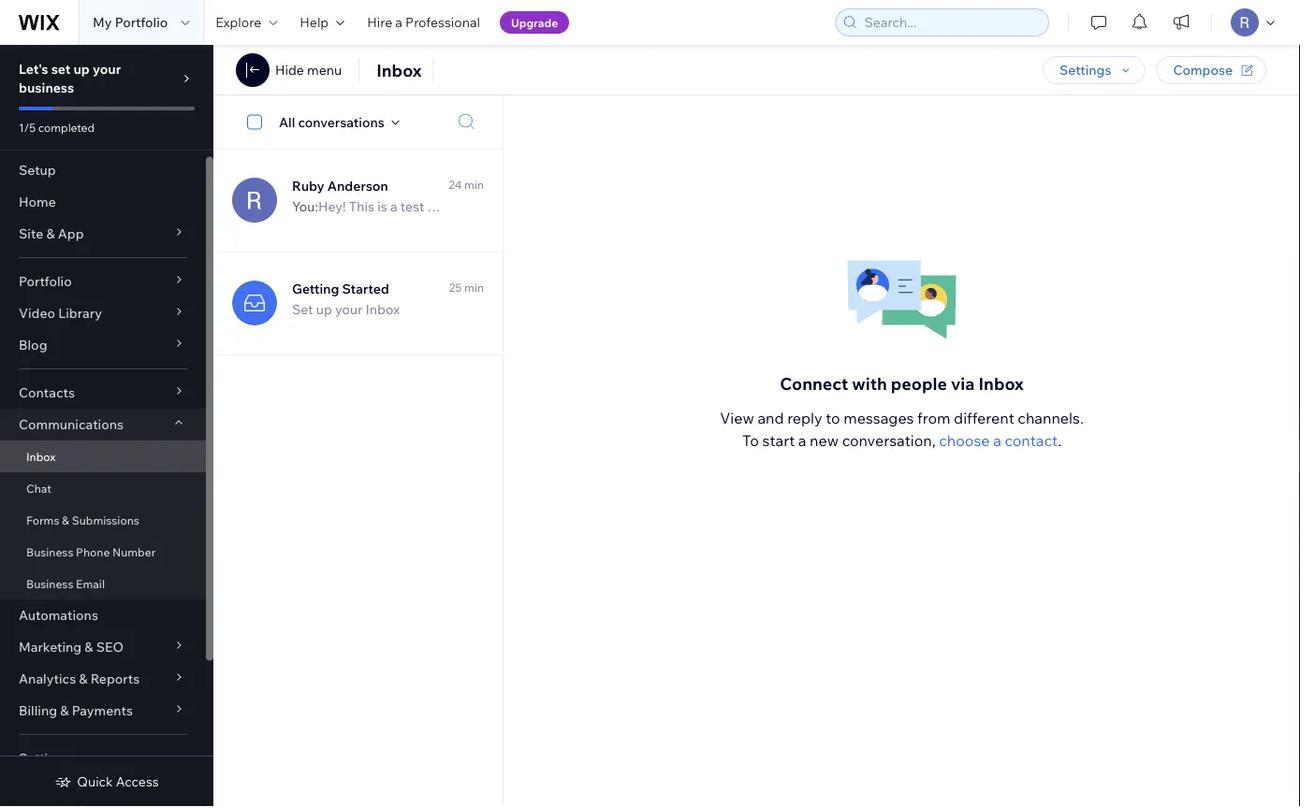 Task type: locate. For each thing, give the bounding box(es) containing it.
inbox
[[377, 59, 422, 81], [366, 301, 400, 318], [979, 374, 1024, 395], [26, 450, 56, 464]]

2 min from the top
[[464, 281, 484, 295]]

a
[[395, 14, 403, 30], [798, 431, 807, 450], [993, 431, 1002, 450]]

anderson
[[327, 178, 388, 194]]

0 vertical spatial portfolio
[[115, 14, 168, 30]]

min right 24
[[464, 178, 484, 192]]

1 horizontal spatial settings
[[1060, 62, 1112, 78]]

0 vertical spatial settings
[[1060, 62, 1112, 78]]

your
[[93, 61, 121, 77], [335, 301, 363, 318]]

hide menu button down the 'help'
[[275, 62, 342, 79]]

business inside business email link
[[26, 577, 73, 591]]

forms & submissions
[[26, 513, 139, 528]]

blog button
[[0, 330, 206, 361]]

None checkbox
[[237, 111, 279, 133]]

hire
[[367, 14, 392, 30]]

2 business from the top
[[26, 577, 73, 591]]

0 vertical spatial your
[[93, 61, 121, 77]]

settings inside button
[[1060, 62, 1112, 78]]

& left reports
[[79, 671, 88, 688]]

video
[[19, 305, 55, 322]]

upgrade
[[511, 15, 558, 29]]

2 horizontal spatial a
[[993, 431, 1002, 450]]

explore
[[216, 14, 261, 30]]

to
[[826, 409, 840, 427]]

email
[[76, 577, 105, 591]]

0 horizontal spatial your
[[93, 61, 121, 77]]

professional
[[405, 14, 480, 30]]

1 horizontal spatial up
[[316, 301, 332, 318]]

25 min
[[449, 281, 484, 295]]

forms & submissions link
[[0, 505, 206, 536]]

& for marketing
[[85, 639, 93, 656]]

a down the different
[[993, 431, 1002, 450]]

choose a contact link
[[939, 431, 1058, 450]]

0 vertical spatial business
[[26, 545, 73, 559]]

1 vertical spatial business
[[26, 577, 73, 591]]

25
[[449, 281, 462, 295]]

portfolio inside dropdown button
[[19, 273, 72, 290]]

new
[[810, 431, 839, 450]]

0 horizontal spatial portfolio
[[19, 273, 72, 290]]

started
[[342, 281, 389, 297]]

set up your inbox
[[292, 301, 400, 318]]

1 vertical spatial your
[[335, 301, 363, 318]]

business
[[19, 80, 74, 96]]

0 vertical spatial up
[[73, 61, 90, 77]]

& right billing
[[60, 703, 69, 719]]

& right forms
[[62, 513, 69, 528]]

site & app
[[19, 226, 84, 242]]

phone
[[76, 545, 110, 559]]

people
[[891, 374, 947, 395]]

1 vertical spatial min
[[464, 281, 484, 295]]

& inside dropdown button
[[85, 639, 93, 656]]

up inside let's set up your business
[[73, 61, 90, 77]]

inbox up chat
[[26, 450, 56, 464]]

your down getting started
[[335, 301, 363, 318]]

business inside business phone number link
[[26, 545, 73, 559]]

let's
[[19, 61, 48, 77]]

view and reply to messages from different channels. to start a new conversation,
[[720, 409, 1084, 450]]

up
[[73, 61, 90, 77], [316, 301, 332, 318]]

0 horizontal spatial a
[[395, 14, 403, 30]]

& right the site
[[46, 226, 55, 242]]

portfolio right the my
[[115, 14, 168, 30]]

automations
[[19, 608, 98, 624]]

video library button
[[0, 298, 206, 330]]

1/5
[[19, 120, 36, 134]]

business for business phone number
[[26, 545, 73, 559]]

all conversations
[[279, 114, 385, 130]]

& for forms
[[62, 513, 69, 528]]

0 horizontal spatial up
[[73, 61, 90, 77]]

.
[[1058, 431, 1062, 450]]

1 horizontal spatial portfolio
[[115, 14, 168, 30]]

a inside view and reply to messages from different channels. to start a new conversation,
[[798, 431, 807, 450]]

Search... field
[[859, 9, 1043, 36]]

inbox up the different
[[979, 374, 1024, 395]]

1 vertical spatial settings
[[19, 751, 71, 767]]

a right the hire
[[395, 14, 403, 30]]

your right set
[[93, 61, 121, 77]]

settings link
[[0, 743, 206, 775]]

a left new
[[798, 431, 807, 450]]

portfolio up "video"
[[19, 273, 72, 290]]

connect
[[780, 374, 848, 395]]

1 horizontal spatial a
[[798, 431, 807, 450]]

hire a professional link
[[356, 0, 491, 45]]

1 min from the top
[[464, 178, 484, 192]]

messages
[[844, 409, 914, 427]]

hire a professional
[[367, 14, 480, 30]]

blog
[[19, 337, 47, 353]]

hide menu button up the all on the left
[[236, 53, 342, 87]]

a for choose
[[993, 431, 1002, 450]]

choose a contact .
[[939, 431, 1062, 450]]

business up automations
[[26, 577, 73, 591]]

hide menu button
[[236, 53, 342, 87], [275, 62, 342, 79]]

& inside dropdown button
[[79, 671, 88, 688]]

1 vertical spatial portfolio
[[19, 273, 72, 290]]

connect with people via inbox
[[780, 374, 1024, 395]]

1/5 completed
[[19, 120, 95, 134]]

min right '25'
[[464, 281, 484, 295]]

0 vertical spatial min
[[464, 178, 484, 192]]

payments
[[72, 703, 133, 719]]

with
[[852, 374, 887, 395]]

business
[[26, 545, 73, 559], [26, 577, 73, 591]]

settings
[[1060, 62, 1112, 78], [19, 751, 71, 767]]

compose button
[[1157, 56, 1267, 84]]

min
[[464, 178, 484, 192], [464, 281, 484, 295]]

compose
[[1173, 62, 1233, 78]]

&
[[46, 226, 55, 242], [62, 513, 69, 528], [85, 639, 93, 656], [79, 671, 88, 688], [60, 703, 69, 719]]

reply
[[787, 409, 823, 427]]

let's set up your business
[[19, 61, 121, 96]]

analytics & reports
[[19, 671, 140, 688]]

& left seo
[[85, 639, 93, 656]]

settings inside 'link'
[[19, 751, 71, 767]]

1 business from the top
[[26, 545, 73, 559]]

setup link
[[0, 154, 206, 186]]

business email link
[[0, 568, 206, 600]]

0 horizontal spatial settings
[[19, 751, 71, 767]]

view
[[720, 409, 754, 427]]

business down forms
[[26, 545, 73, 559]]

my portfolio
[[93, 14, 168, 30]]

completed
[[38, 120, 95, 134]]



Task type: vqa. For each thing, say whether or not it's contained in the screenshot.
Started min
yes



Task type: describe. For each thing, give the bounding box(es) containing it.
min for started
[[464, 281, 484, 295]]

billing & payments button
[[0, 696, 206, 727]]

business for business email
[[26, 577, 73, 591]]

quick access
[[77, 774, 159, 791]]

my
[[93, 14, 112, 30]]

business email
[[26, 577, 105, 591]]

home
[[19, 194, 56, 210]]

menu
[[307, 62, 342, 78]]

quick access button
[[55, 774, 159, 791]]

ruby
[[292, 178, 324, 194]]

set
[[51, 61, 71, 77]]

settings for settings button at the top right
[[1060, 62, 1112, 78]]

help button
[[289, 0, 356, 45]]

hide menu
[[275, 62, 342, 78]]

and
[[758, 409, 784, 427]]

to
[[742, 431, 759, 450]]

communications button
[[0, 409, 206, 441]]

ruby anderson
[[292, 178, 388, 194]]

submissions
[[72, 513, 139, 528]]

communications
[[19, 417, 124, 433]]

hide
[[275, 62, 304, 78]]

analytics
[[19, 671, 76, 688]]

billing
[[19, 703, 57, 719]]

number
[[112, 545, 156, 559]]

marketing & seo
[[19, 639, 124, 656]]

settings for the settings 'link'
[[19, 751, 71, 767]]

a for hire
[[395, 14, 403, 30]]

inbox inside sidebar element
[[26, 450, 56, 464]]

forms
[[26, 513, 59, 528]]

1 vertical spatial up
[[316, 301, 332, 318]]

set
[[292, 301, 313, 318]]

contacts button
[[0, 377, 206, 409]]

help
[[300, 14, 329, 30]]

sidebar element
[[0, 45, 213, 808]]

& for billing
[[60, 703, 69, 719]]

billing & payments
[[19, 703, 133, 719]]

business phone number link
[[0, 536, 206, 568]]

library
[[58, 305, 102, 322]]

ruby anderson image
[[232, 178, 277, 223]]

choose
[[939, 431, 990, 450]]

upgrade button
[[500, 11, 569, 34]]

from
[[917, 409, 951, 427]]

different
[[954, 409, 1015, 427]]

via
[[951, 374, 975, 395]]

min for anderson
[[464, 178, 484, 192]]

inbox link
[[0, 441, 206, 473]]

reports
[[91, 671, 140, 688]]

portfolio button
[[0, 266, 206, 298]]

conversation,
[[842, 431, 936, 450]]

site
[[19, 226, 43, 242]]

inbox down the started
[[366, 301, 400, 318]]

24 min
[[449, 178, 484, 192]]

start
[[763, 431, 795, 450]]

all
[[279, 114, 295, 130]]

chat
[[26, 482, 51, 496]]

settings button
[[1043, 56, 1145, 84]]

conversations
[[298, 114, 385, 130]]

& for analytics
[[79, 671, 88, 688]]

home link
[[0, 186, 206, 218]]

analytics & reports button
[[0, 664, 206, 696]]

contact
[[1005, 431, 1058, 450]]

quick
[[77, 774, 113, 791]]

contacts
[[19, 385, 75, 401]]

marketing & seo button
[[0, 632, 206, 664]]

24
[[449, 178, 462, 192]]

business phone number
[[26, 545, 156, 559]]

video library
[[19, 305, 102, 322]]

1 horizontal spatial your
[[335, 301, 363, 318]]

chat link
[[0, 473, 206, 505]]

inbox down the hire
[[377, 59, 422, 81]]

getting started
[[292, 281, 389, 297]]

your inside let's set up your business
[[93, 61, 121, 77]]

you:
[[292, 198, 318, 215]]

setup
[[19, 162, 56, 178]]

& for site
[[46, 226, 55, 242]]

automations link
[[0, 600, 206, 632]]

marketing
[[19, 639, 82, 656]]

getting started image
[[232, 281, 277, 326]]

app
[[58, 226, 84, 242]]

access
[[116, 774, 159, 791]]



